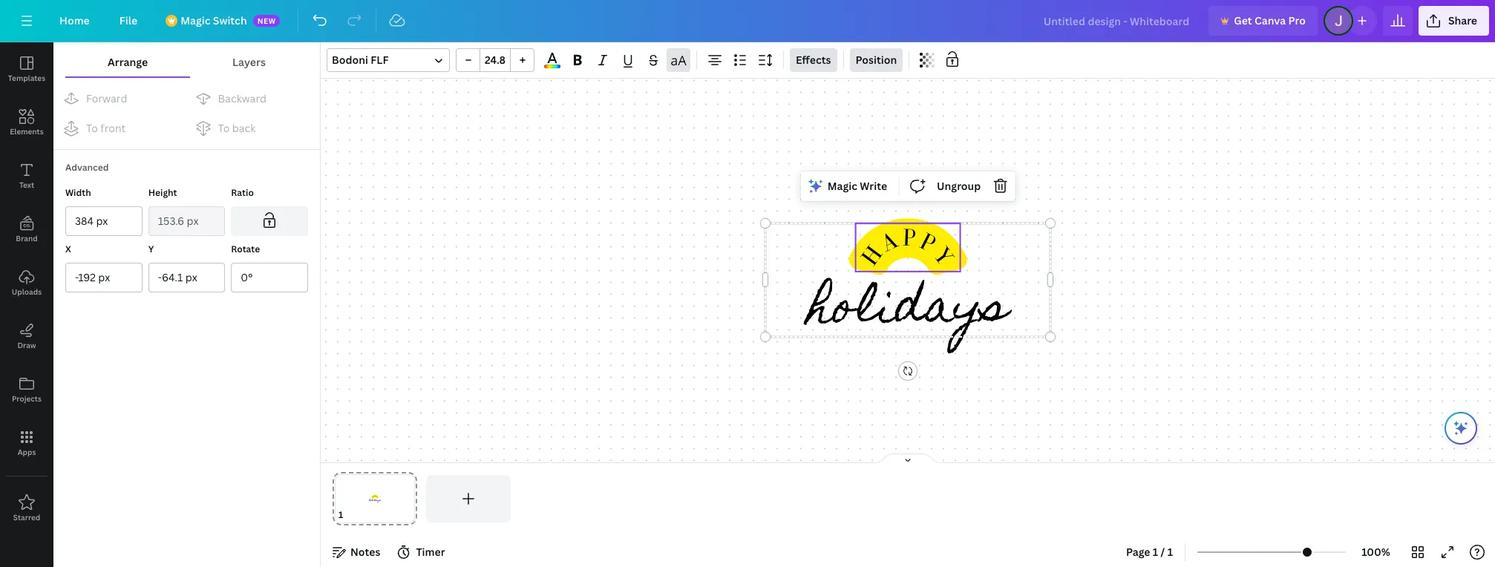 Task type: vqa. For each thing, say whether or not it's contained in the screenshot.
To
yes



Task type: locate. For each thing, give the bounding box(es) containing it.
1 horizontal spatial 1
[[1168, 545, 1173, 559]]

list
[[53, 84, 320, 143]]

a p p
[[877, 224, 941, 257]]

1 vertical spatial magic
[[828, 178, 858, 193]]

to left 'back'
[[218, 121, 230, 135]]

rotate
[[231, 243, 260, 255]]

ratio
[[231, 186, 254, 199]]

1 right /
[[1168, 545, 1173, 559]]

home link
[[48, 6, 102, 36]]

file button
[[108, 6, 149, 36]]

magic left switch
[[181, 13, 211, 27]]

layers
[[232, 55, 266, 69]]

to back button
[[188, 114, 316, 143]]

notes button
[[327, 541, 386, 564]]

canva assistant image
[[1452, 420, 1470, 437]]

timer button
[[392, 541, 451, 564]]

Height text field
[[158, 207, 216, 235]]

share button
[[1419, 6, 1490, 36]]

magic left write
[[828, 178, 858, 193]]

0 horizontal spatial 1
[[1153, 545, 1159, 559]]

height
[[148, 186, 177, 199]]

1 to from the left
[[86, 121, 98, 135]]

magic
[[181, 13, 211, 27], [828, 178, 858, 193]]

main menu bar
[[0, 0, 1496, 42]]

h
[[856, 241, 888, 270]]

advanced
[[65, 161, 109, 174]]

width
[[65, 186, 91, 199]]

position
[[856, 53, 897, 67]]

bodoni flf
[[332, 53, 389, 67]]

draw
[[17, 340, 36, 350]]

page 1 / 1
[[1127, 545, 1173, 559]]

1 horizontal spatial to
[[218, 121, 230, 135]]

1 left /
[[1153, 545, 1159, 559]]

to for to front
[[86, 121, 98, 135]]

projects button
[[0, 363, 53, 417]]

2 to from the left
[[218, 121, 230, 135]]

canva
[[1255, 13, 1286, 27]]

0 horizontal spatial to
[[86, 121, 98, 135]]

1 1 from the left
[[1153, 545, 1159, 559]]

arrange button
[[65, 48, 190, 76]]

magic inside main menu bar
[[181, 13, 211, 27]]

flf
[[371, 53, 389, 67]]

100%
[[1362, 545, 1391, 559]]

projects
[[12, 394, 42, 404]]

Design title text field
[[1032, 6, 1203, 36]]

Page title text field
[[350, 508, 356, 523]]

X text field
[[75, 264, 133, 292]]

0 horizontal spatial magic
[[181, 13, 211, 27]]

new
[[257, 16, 276, 26]]

group
[[456, 48, 535, 72]]

bodoni flf button
[[327, 48, 450, 72]]

starred
[[13, 512, 40, 523]]

backward button
[[188, 84, 316, 114]]

uploads button
[[0, 256, 53, 310]]

notes
[[350, 545, 381, 559]]

layers button
[[190, 48, 308, 76]]

1
[[1153, 545, 1159, 559], [1168, 545, 1173, 559]]

list containing forward
[[53, 84, 320, 143]]

switch
[[213, 13, 247, 27]]

page 1 image
[[333, 475, 417, 523]]

brand
[[16, 233, 38, 244]]

1 horizontal spatial magic
[[828, 178, 858, 193]]

get
[[1234, 13, 1252, 27]]

to left front
[[86, 121, 98, 135]]

0 vertical spatial magic
[[181, 13, 211, 27]]

effects button
[[790, 48, 837, 72]]

position button
[[850, 48, 903, 72]]

magic inside button
[[828, 178, 858, 193]]

draw button
[[0, 310, 53, 363]]

side panel tab list
[[0, 42, 53, 535]]

text
[[19, 180, 34, 190]]

to
[[86, 121, 98, 135], [218, 121, 230, 135]]

magic for magic switch
[[181, 13, 211, 27]]

page
[[1127, 545, 1151, 559]]

arrange
[[108, 55, 148, 69]]

p
[[903, 224, 917, 251], [917, 227, 941, 257]]

y
[[148, 243, 154, 255]]

file
[[119, 13, 138, 27]]

forward button
[[56, 84, 184, 114]]

a
[[877, 226, 903, 257]]

y
[[929, 241, 960, 270]]



Task type: describe. For each thing, give the bounding box(es) containing it.
hide pages image
[[873, 453, 944, 465]]

to front button
[[56, 114, 184, 143]]

bodoni
[[332, 53, 368, 67]]

uploads
[[12, 287, 42, 297]]

2 1 from the left
[[1168, 545, 1173, 559]]

get canva pro
[[1234, 13, 1306, 27]]

get canva pro button
[[1209, 6, 1318, 36]]

magic write
[[828, 178, 887, 193]]

holidays
[[808, 264, 1008, 358]]

apps
[[18, 447, 36, 457]]

back
[[232, 121, 256, 135]]

apps button
[[0, 417, 53, 470]]

to for to back
[[218, 121, 230, 135]]

backward
[[218, 91, 267, 105]]

pro
[[1289, 13, 1306, 27]]

share
[[1449, 13, 1478, 27]]

text button
[[0, 149, 53, 203]]

home
[[59, 13, 90, 27]]

Width text field
[[75, 207, 133, 235]]

timer
[[416, 545, 445, 559]]

forward
[[86, 91, 127, 105]]

magic write button
[[804, 174, 893, 198]]

ungroup
[[937, 178, 981, 193]]

magic switch
[[181, 13, 247, 27]]

Rotate text field
[[241, 264, 299, 292]]

ungroup button
[[931, 174, 987, 198]]

effects
[[796, 53, 831, 67]]

magic for magic write
[[828, 178, 858, 193]]

elements button
[[0, 96, 53, 149]]

x
[[65, 243, 71, 255]]

/
[[1161, 545, 1165, 559]]

to back
[[218, 121, 256, 135]]

starred button
[[0, 482, 53, 535]]

templates button
[[0, 42, 53, 96]]

templates
[[8, 73, 45, 83]]

elements
[[10, 126, 44, 137]]

– – number field
[[485, 53, 506, 67]]

to front
[[86, 121, 126, 135]]

color range image
[[544, 65, 560, 68]]

front
[[100, 121, 126, 135]]

brand button
[[0, 203, 53, 256]]

100% button
[[1352, 541, 1401, 564]]

Y text field
[[158, 264, 216, 292]]

write
[[860, 178, 887, 193]]



